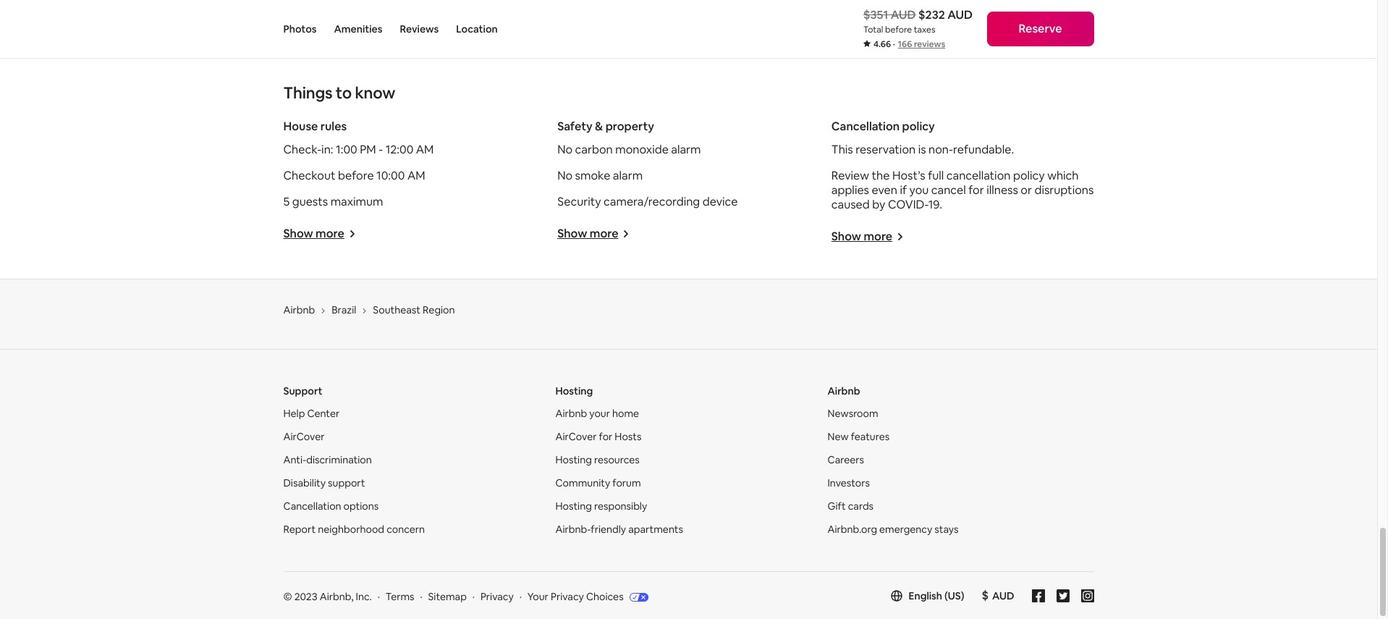 Task type: locate. For each thing, give the bounding box(es) containing it.
refundable.
[[954, 142, 1014, 157]]

airbnb-friendly apartments link
[[556, 523, 683, 536]]

reviews
[[400, 22, 439, 35]]

privacy
[[481, 590, 514, 603], [551, 590, 584, 603]]

disability support
[[283, 477, 365, 490]]

review
[[832, 168, 870, 184]]

policy left which
[[1014, 168, 1045, 184]]

2 horizontal spatial airbnb
[[828, 385, 861, 398]]

show more button for camera/recording
[[558, 226, 630, 241]]

reviews button
[[400, 0, 439, 58]]

total
[[864, 24, 884, 35]]

1:00
[[336, 142, 357, 157]]

alarm right monoxide
[[671, 142, 701, 157]]

show more down caused
[[832, 229, 893, 244]]

new features link
[[828, 430, 890, 443]]

2 aircover from the left
[[556, 430, 597, 443]]

0 vertical spatial am
[[416, 142, 434, 157]]

0 vertical spatial cancellation
[[832, 119, 900, 134]]

show more button
[[283, 226, 356, 241], [558, 226, 630, 241], [832, 229, 904, 244]]

cancel
[[932, 183, 966, 198]]

1 vertical spatial before
[[338, 168, 374, 184]]

1 horizontal spatial aircover
[[556, 430, 597, 443]]

cards
[[848, 500, 874, 513]]

navigate to twitter image
[[1057, 590, 1070, 603]]

show for 5
[[283, 226, 313, 241]]

reserve button
[[987, 12, 1094, 46]]

show more
[[283, 226, 345, 241], [558, 226, 619, 241], [832, 229, 893, 244]]

show down 5
[[283, 226, 313, 241]]

cancellation down disability
[[283, 500, 341, 513]]

reviews
[[914, 38, 946, 50]]

0 vertical spatial hosting
[[556, 385, 593, 398]]

0 horizontal spatial show more
[[283, 226, 345, 241]]

1 vertical spatial no
[[558, 168, 573, 184]]

2 horizontal spatial show more
[[832, 229, 893, 244]]

show more for guests
[[283, 226, 345, 241]]

your privacy choices
[[528, 590, 624, 603]]

airbnb up newsroom
[[828, 385, 861, 398]]

0 horizontal spatial policy
[[903, 119, 935, 134]]

no for no smoke alarm
[[558, 168, 573, 184]]

-
[[379, 142, 383, 157]]

cancellation up reservation
[[832, 119, 900, 134]]

airbnb.org
[[828, 523, 878, 536]]

show more button for guests
[[283, 226, 356, 241]]

1 horizontal spatial show
[[558, 226, 587, 241]]

0 vertical spatial before
[[885, 24, 912, 35]]

airbnb left brazil link
[[283, 304, 315, 317]]

1 horizontal spatial more
[[590, 226, 619, 241]]

aircover for aircover for hosts
[[556, 430, 597, 443]]

1 aircover from the left
[[283, 430, 325, 443]]

1 horizontal spatial policy
[[1014, 168, 1045, 184]]

hosting resources link
[[556, 454, 640, 467]]

center
[[307, 407, 340, 420]]

hosting responsibly link
[[556, 500, 647, 513]]

no
[[558, 142, 573, 157], [558, 168, 573, 184]]

pm
[[360, 142, 376, 157]]

features
[[851, 430, 890, 443]]

more for camera/recording
[[590, 226, 619, 241]]

am right 10:00 on the left top of the page
[[408, 168, 425, 184]]

no down safety
[[558, 142, 573, 157]]

1 horizontal spatial alarm
[[671, 142, 701, 157]]

alarm down no carbon monoxide alarm
[[613, 168, 643, 184]]

southeast
[[373, 304, 421, 317]]

investors
[[828, 477, 870, 490]]

monoxide
[[616, 142, 669, 157]]

disability
[[283, 477, 326, 490]]

1 hosting from the top
[[556, 385, 593, 398]]

0 vertical spatial policy
[[903, 119, 935, 134]]

show more button down security
[[558, 226, 630, 241]]

more down security
[[590, 226, 619, 241]]

0 vertical spatial for
[[969, 183, 984, 198]]

3 hosting from the top
[[556, 500, 592, 513]]

show more button down by
[[832, 229, 904, 244]]

neighborhood
[[318, 523, 385, 536]]

things to know
[[283, 83, 395, 103]]

0 horizontal spatial aircover
[[283, 430, 325, 443]]

$351 aud $232 aud total before taxes
[[864, 7, 973, 35]]

aircover down help center link
[[283, 430, 325, 443]]

show for security
[[558, 226, 587, 241]]

· left 166
[[893, 38, 896, 50]]

english
[[909, 590, 943, 603]]

for left illness
[[969, 183, 984, 198]]

cancellation for cancellation options
[[283, 500, 341, 513]]

· right inc.
[[378, 590, 380, 603]]

policy up is
[[903, 119, 935, 134]]

2023
[[294, 590, 318, 603]]

hosting responsibly
[[556, 500, 647, 513]]

1 horizontal spatial before
[[885, 24, 912, 35]]

2 hosting from the top
[[556, 454, 592, 467]]

guests
[[292, 194, 328, 210]]

terms
[[386, 590, 415, 603]]

0 horizontal spatial airbnb
[[283, 304, 315, 317]]

1 horizontal spatial ·
[[893, 38, 896, 50]]

1 horizontal spatial privacy
[[551, 590, 584, 603]]

stays
[[935, 523, 959, 536]]

show more down security
[[558, 226, 619, 241]]

aud
[[993, 590, 1015, 603]]

2 horizontal spatial more
[[864, 229, 893, 244]]

1 vertical spatial policy
[[1014, 168, 1045, 184]]

privacy right your on the bottom left of page
[[551, 590, 584, 603]]

show more down guests
[[283, 226, 345, 241]]

airbnb,
[[320, 590, 354, 603]]

show more button down guests
[[283, 226, 356, 241]]

1 vertical spatial hosting
[[556, 454, 592, 467]]

$351 aud
[[864, 7, 916, 22]]

safety
[[558, 119, 593, 134]]

cancellation options
[[283, 500, 379, 513]]

0 horizontal spatial show
[[283, 226, 313, 241]]

2 vertical spatial hosting
[[556, 500, 592, 513]]

cancellation
[[832, 119, 900, 134], [283, 500, 341, 513]]

1 horizontal spatial airbnb
[[556, 407, 587, 420]]

am right the 12:00
[[416, 142, 434, 157]]

know
[[355, 83, 395, 103]]

2 no from the top
[[558, 168, 573, 184]]

0 horizontal spatial more
[[316, 226, 345, 241]]

hosting for hosting responsibly
[[556, 500, 592, 513]]

more down by
[[864, 229, 893, 244]]

0 vertical spatial ·
[[893, 38, 896, 50]]

to
[[336, 83, 352, 103]]

english (us)
[[909, 590, 965, 603]]

0 horizontal spatial alarm
[[613, 168, 643, 184]]

1 horizontal spatial cancellation
[[832, 119, 900, 134]]

2 vertical spatial airbnb
[[556, 407, 587, 420]]

disruptions
[[1035, 183, 1094, 198]]

airbnb left your
[[556, 407, 587, 420]]

host's
[[893, 168, 926, 184]]

1 horizontal spatial show more button
[[558, 226, 630, 241]]

before up 166
[[885, 24, 912, 35]]

am
[[416, 142, 434, 157], [408, 168, 425, 184]]

no left 'smoke'
[[558, 168, 573, 184]]

1 vertical spatial ·
[[378, 590, 380, 603]]

hosting for hosting resources
[[556, 454, 592, 467]]

1 vertical spatial cancellation
[[283, 500, 341, 513]]

$ aud
[[982, 588, 1015, 603]]

show
[[283, 226, 313, 241], [558, 226, 587, 241], [832, 229, 862, 244]]

things
[[283, 83, 333, 103]]

0 vertical spatial airbnb
[[283, 304, 315, 317]]

choices
[[586, 590, 624, 603]]

0 horizontal spatial cancellation
[[283, 500, 341, 513]]

navigate to instagram image
[[1081, 590, 1094, 603]]

hosting up airbnb-
[[556, 500, 592, 513]]

alarm
[[671, 142, 701, 157], [613, 168, 643, 184]]

emergency
[[880, 523, 933, 536]]

1 horizontal spatial for
[[969, 183, 984, 198]]

covid-
[[888, 197, 929, 212]]

apartments
[[629, 523, 683, 536]]

0 horizontal spatial for
[[599, 430, 613, 443]]

security
[[558, 194, 601, 210]]

0 horizontal spatial privacy
[[481, 590, 514, 603]]

help
[[283, 407, 305, 420]]

0 vertical spatial no
[[558, 142, 573, 157]]

airbnb-
[[556, 523, 591, 536]]

hosting up airbnb your home "link"
[[556, 385, 593, 398]]

show down security
[[558, 226, 587, 241]]

full
[[928, 168, 944, 184]]

airbnb-friendly apartments
[[556, 523, 683, 536]]

new features
[[828, 430, 890, 443]]

in:
[[322, 142, 333, 157]]

for left hosts
[[599, 430, 613, 443]]

1 vertical spatial am
[[408, 168, 425, 184]]

before up maximum
[[338, 168, 374, 184]]

careers
[[828, 454, 865, 467]]

1 horizontal spatial show more
[[558, 226, 619, 241]]

0 horizontal spatial show more button
[[283, 226, 356, 241]]

show down caused
[[832, 229, 862, 244]]

cancellation for cancellation policy
[[832, 119, 900, 134]]

more down the 5 guests maximum on the top left of page
[[316, 226, 345, 241]]

property
[[606, 119, 655, 134]]

aircover down airbnb your home "link"
[[556, 430, 597, 443]]

reservation
[[856, 142, 916, 157]]

more
[[316, 226, 345, 241], [590, 226, 619, 241], [864, 229, 893, 244]]

privacy left your on the bottom left of page
[[481, 590, 514, 603]]

maximum
[[331, 194, 383, 210]]

community forum
[[556, 477, 641, 490]]

1 no from the top
[[558, 142, 573, 157]]

hosting up community
[[556, 454, 592, 467]]

non-
[[929, 142, 954, 157]]

anti-
[[283, 454, 306, 467]]

community forum link
[[556, 477, 641, 490]]

brazil
[[332, 304, 356, 317]]



Task type: vqa. For each thing, say whether or not it's contained in the screenshot.
Rijswijk
no



Task type: describe. For each thing, give the bounding box(es) containing it.
airbnb your home
[[556, 407, 639, 420]]

disability support link
[[283, 477, 365, 490]]

2 horizontal spatial show
[[832, 229, 862, 244]]

resources
[[594, 454, 640, 467]]

southeast region
[[373, 304, 455, 317]]

support
[[328, 477, 365, 490]]

photos button
[[283, 0, 317, 58]]

more for guests
[[316, 226, 345, 241]]

0 vertical spatial alarm
[[671, 142, 701, 157]]

taxes
[[914, 24, 936, 35]]

even
[[872, 183, 898, 198]]

friendly
[[591, 523, 626, 536]]

amenities
[[334, 22, 383, 35]]

help center
[[283, 407, 340, 420]]

discrimination
[[306, 454, 372, 467]]

19.
[[929, 197, 943, 212]]

new
[[828, 430, 849, 443]]

©
[[283, 590, 292, 603]]

check-in: 1:00 pm - 12:00 am
[[283, 142, 434, 157]]

gift cards
[[828, 500, 874, 513]]

southeast region link
[[373, 304, 455, 317]]

1 vertical spatial airbnb
[[828, 385, 861, 398]]

for inside the review the host's full cancellation policy which applies even if you cancel for illness or disruptions caused by covid-19.
[[969, 183, 984, 198]]

your privacy choices link
[[528, 590, 648, 604]]

show more for camera/recording
[[558, 226, 619, 241]]

your
[[590, 407, 610, 420]]

before inside $351 aud $232 aud total before taxes
[[885, 24, 912, 35]]

166
[[898, 38, 913, 50]]

newsroom link
[[828, 407, 879, 420]]

airbnb your home link
[[556, 407, 639, 420]]

device
[[703, 194, 738, 210]]

which
[[1048, 168, 1079, 184]]

amenities button
[[334, 0, 383, 58]]

cancellation
[[947, 168, 1011, 184]]

report neighborhood concern link
[[283, 523, 425, 536]]

sitemap link
[[428, 590, 467, 603]]

review the host's full cancellation policy which applies even if you cancel for illness or disruptions caused by covid-19.
[[832, 168, 1094, 212]]

1 privacy from the left
[[481, 590, 514, 603]]

aircover for hosts
[[556, 430, 642, 443]]

home
[[613, 407, 639, 420]]

privacy link
[[481, 590, 514, 603]]

you
[[910, 183, 929, 198]]

terms link
[[386, 590, 415, 603]]

hosting resources
[[556, 454, 640, 467]]

2 privacy from the left
[[551, 590, 584, 603]]

support
[[283, 385, 323, 398]]

investors link
[[828, 477, 870, 490]]

caused
[[832, 197, 870, 212]]

no carbon monoxide alarm
[[558, 142, 701, 157]]

gift cards link
[[828, 500, 874, 513]]

safety & property
[[558, 119, 655, 134]]

your
[[528, 590, 549, 603]]

12:00
[[386, 142, 414, 157]]

4.66
[[874, 38, 891, 50]]

security camera/recording device
[[558, 194, 738, 210]]

1 vertical spatial for
[[599, 430, 613, 443]]

carbon
[[575, 142, 613, 157]]

this reservation is non-refundable.
[[832, 142, 1014, 157]]

navigate to facebook image
[[1032, 590, 1045, 603]]

0 horizontal spatial before
[[338, 168, 374, 184]]

5 guests maximum
[[283, 194, 383, 210]]

photos
[[283, 22, 317, 35]]

no smoke alarm
[[558, 168, 643, 184]]

hosts
[[615, 430, 642, 443]]

camera/recording
[[604, 194, 700, 210]]

4.66 · 166 reviews
[[874, 38, 946, 50]]

smoke
[[575, 168, 611, 184]]

no for no carbon monoxide alarm
[[558, 142, 573, 157]]

airbnb.org emergency stays link
[[828, 523, 959, 536]]

hosting for hosting
[[556, 385, 593, 398]]

or
[[1021, 183, 1032, 198]]

options
[[344, 500, 379, 513]]

is
[[919, 142, 926, 157]]

1 vertical spatial alarm
[[613, 168, 643, 184]]

inc.
[[356, 590, 372, 603]]

community
[[556, 477, 611, 490]]

(us)
[[945, 590, 965, 603]]

cancellation options link
[[283, 500, 379, 513]]

forum
[[613, 477, 641, 490]]

if
[[900, 183, 907, 198]]

illness
[[987, 183, 1019, 198]]

aircover for aircover link
[[283, 430, 325, 443]]

airbnb link
[[283, 304, 315, 317]]

policy inside the review the host's full cancellation policy which applies even if you cancel for illness or disruptions caused by covid-19.
[[1014, 168, 1045, 184]]

airbnb.org emergency stays
[[828, 523, 959, 536]]

2 horizontal spatial show more button
[[832, 229, 904, 244]]

0 horizontal spatial ·
[[378, 590, 380, 603]]



